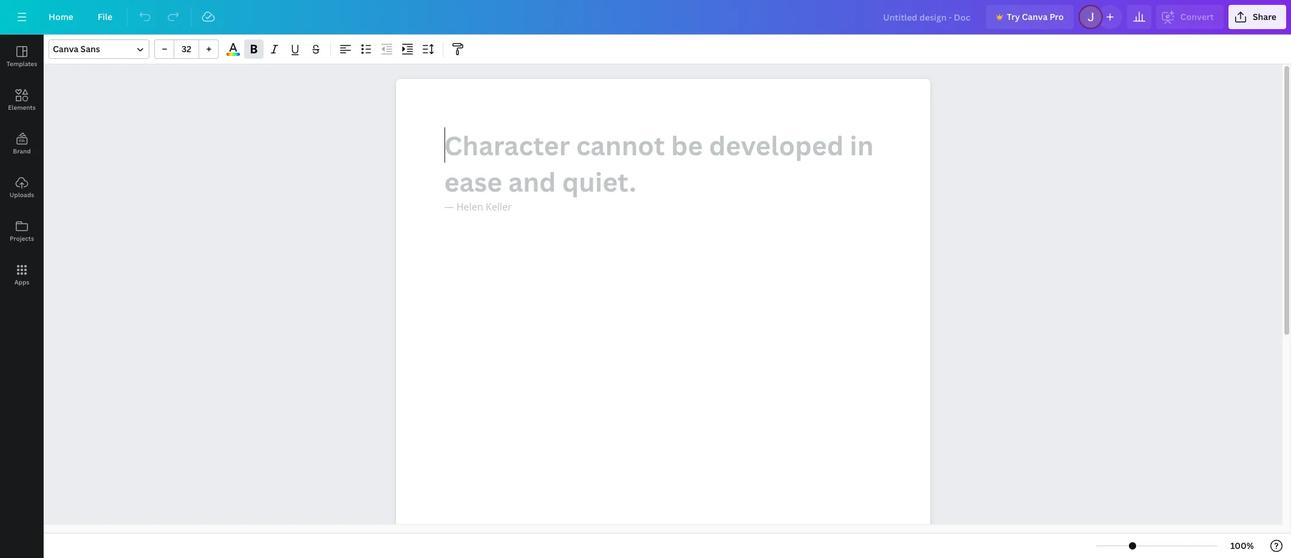 Task type: vqa. For each thing, say whether or not it's contained in the screenshot.
Templates on the left top
yes



Task type: locate. For each thing, give the bounding box(es) containing it.
1 horizontal spatial canva
[[1022, 11, 1048, 22]]

projects button
[[0, 210, 44, 253]]

pro
[[1050, 11, 1064, 22]]

sans
[[81, 43, 100, 55]]

0 vertical spatial canva
[[1022, 11, 1048, 22]]

brand
[[13, 147, 31, 156]]

group
[[154, 39, 219, 59]]

canva inside dropdown button
[[53, 43, 79, 55]]

main menu bar
[[0, 0, 1292, 35]]

canva right try
[[1022, 11, 1048, 22]]

templates button
[[0, 35, 44, 78]]

apps
[[14, 278, 29, 287]]

elements
[[8, 103, 36, 112]]

file
[[98, 11, 113, 22]]

None text field
[[396, 79, 930, 559]]

0 horizontal spatial canva
[[53, 43, 79, 55]]

canva left sans
[[53, 43, 79, 55]]

brand button
[[0, 122, 44, 166]]

uploads button
[[0, 166, 44, 210]]

canva
[[1022, 11, 1048, 22], [53, 43, 79, 55]]

100% button
[[1223, 537, 1262, 557]]

share
[[1253, 11, 1277, 22]]

1 vertical spatial canva
[[53, 43, 79, 55]]

apps button
[[0, 253, 44, 297]]



Task type: describe. For each thing, give the bounding box(es) containing it.
side panel tab list
[[0, 35, 44, 297]]

try
[[1007, 11, 1020, 22]]

share button
[[1229, 5, 1287, 29]]

uploads
[[10, 191, 34, 199]]

try canva pro
[[1007, 11, 1064, 22]]

Design title text field
[[874, 5, 982, 29]]

– – number field
[[178, 43, 195, 55]]

canva sans button
[[49, 39, 149, 59]]

100%
[[1231, 541, 1255, 552]]

home link
[[39, 5, 83, 29]]

try canva pro button
[[987, 5, 1074, 29]]

convert
[[1181, 11, 1214, 22]]

canva sans
[[53, 43, 100, 55]]

convert button
[[1157, 5, 1224, 29]]

home
[[49, 11, 73, 22]]

color range image
[[227, 53, 240, 56]]

canva inside button
[[1022, 11, 1048, 22]]

elements button
[[0, 78, 44, 122]]

projects
[[10, 235, 34, 243]]

file button
[[88, 5, 122, 29]]

templates
[[7, 60, 37, 68]]



